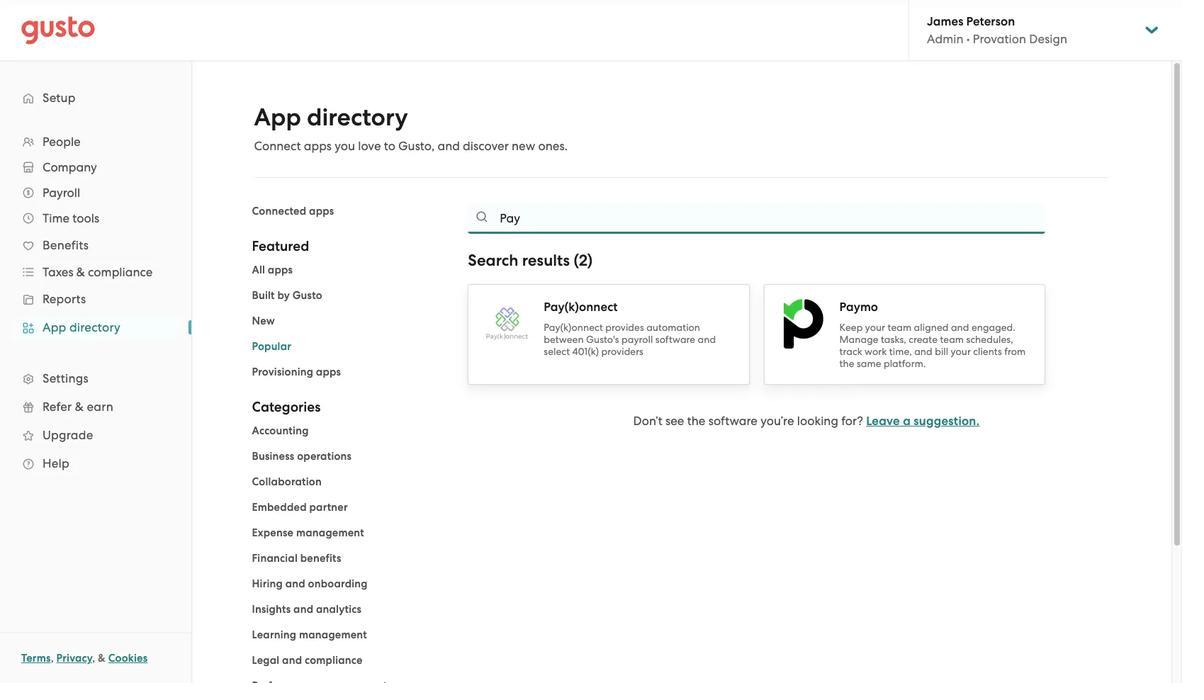 Task type: locate. For each thing, give the bounding box(es) containing it.
& inside refer & earn link
[[75, 400, 84, 414]]

list
[[0, 129, 191, 478], [252, 262, 447, 381], [252, 422, 447, 683]]

time tools
[[43, 211, 99, 225]]

0 vertical spatial the
[[840, 358, 854, 369]]

and right aligned
[[951, 322, 969, 333]]

same
[[857, 358, 881, 369]]

1 horizontal spatial software
[[709, 414, 758, 428]]

the inside don't see the software you're looking for? leave a suggestion.
[[687, 414, 706, 428]]

connect
[[254, 139, 301, 153]]

& inside 'taxes & compliance' dropdown button
[[76, 265, 85, 279]]

setup link
[[14, 85, 177, 111]]

team up 'bill'
[[940, 334, 964, 345]]

apps right the all at the top
[[268, 264, 293, 276]]

learning management link
[[252, 629, 367, 641]]

&
[[76, 265, 85, 279], [75, 400, 84, 414], [98, 652, 106, 665]]

you're
[[761, 414, 794, 428]]

refer & earn link
[[14, 394, 177, 420]]

0 vertical spatial compliance
[[88, 265, 153, 279]]

connected apps link
[[252, 205, 334, 218]]

aligned
[[914, 322, 949, 333]]

0 vertical spatial your
[[865, 322, 885, 333]]

and right gusto,
[[438, 139, 460, 153]]

the right see
[[687, 414, 706, 428]]

1 horizontal spatial directory
[[307, 103, 408, 132]]

gusto,
[[398, 139, 435, 153]]

new
[[252, 315, 275, 327]]

team up 'tasks,'
[[888, 322, 912, 333]]

0 vertical spatial &
[[76, 265, 85, 279]]

& right taxes
[[76, 265, 85, 279]]

software inside pay(k)onnect pay(k)onnect provides automation between gusto's payroll software and select 401(k) providers
[[656, 334, 695, 345]]

0 horizontal spatial your
[[865, 322, 885, 333]]

0 vertical spatial software
[[656, 334, 695, 345]]

app directory connect apps you love to gusto, and discover new ones.
[[254, 103, 568, 153]]

)
[[587, 251, 593, 270]]

the inside paymo keep your team aligned and engaged. manage tasks, create team schedules, track work time, and bill your clients from the same platform.
[[840, 358, 854, 369]]

1 vertical spatial &
[[75, 400, 84, 414]]

1 pay(k)onnect from the top
[[544, 300, 618, 315]]

collaboration link
[[252, 476, 322, 488]]

1 horizontal spatial your
[[951, 346, 971, 357]]

compliance for legal and compliance
[[305, 654, 363, 667]]

1 vertical spatial compliance
[[305, 654, 363, 667]]

popular
[[252, 340, 291, 353]]

0 horizontal spatial the
[[687, 414, 706, 428]]

to
[[384, 139, 395, 153]]

company
[[43, 160, 97, 174]]

& for compliance
[[76, 265, 85, 279]]

1 horizontal spatial ,
[[92, 652, 95, 665]]

privacy
[[56, 652, 92, 665]]

financial
[[252, 552, 298, 565]]

list containing accounting
[[252, 422, 447, 683]]

apps left you
[[304, 139, 332, 153]]

expense management
[[252, 527, 364, 539]]

and
[[438, 139, 460, 153], [951, 322, 969, 333], [698, 334, 716, 345], [914, 346, 933, 357], [285, 578, 305, 590], [293, 603, 313, 616], [282, 654, 302, 667]]

your right 'bill'
[[951, 346, 971, 357]]

& left earn
[[75, 400, 84, 414]]

all
[[252, 264, 265, 276]]

0 horizontal spatial software
[[656, 334, 695, 345]]

, left cookies button
[[92, 652, 95, 665]]

built by gusto link
[[252, 289, 322, 302]]

payroll
[[43, 186, 80, 200]]

directory for app directory connect apps you love to gusto, and discover new ones.
[[307, 103, 408, 132]]

operations
[[297, 450, 352, 463]]

1 vertical spatial app
[[43, 320, 66, 335]]

0 horizontal spatial team
[[888, 322, 912, 333]]

compliance down learning management link
[[305, 654, 363, 667]]

1 vertical spatial directory
[[69, 320, 121, 335]]

software down automation
[[656, 334, 695, 345]]

compliance down benefits link
[[88, 265, 153, 279]]

, left privacy link
[[51, 652, 54, 665]]

the down track
[[840, 358, 854, 369]]

connected
[[252, 205, 306, 218]]

1 vertical spatial the
[[687, 414, 706, 428]]

apps
[[304, 139, 332, 153], [309, 205, 334, 218], [268, 264, 293, 276], [316, 366, 341, 378]]

refer & earn
[[43, 400, 113, 414]]

0 vertical spatial management
[[296, 527, 364, 539]]

bill
[[935, 346, 948, 357]]

1 horizontal spatial app
[[254, 103, 301, 132]]

software left the you're
[[709, 414, 758, 428]]

provisioning apps link
[[252, 366, 341, 378]]

app up connect
[[254, 103, 301, 132]]

compliance for taxes & compliance
[[88, 265, 153, 279]]

None search field
[[468, 203, 1045, 234]]

0 horizontal spatial ,
[[51, 652, 54, 665]]

gusto's
[[586, 334, 619, 345]]

directory down reports link at the left top
[[69, 320, 121, 335]]

paymo keep your team aligned and engaged. manage tasks, create team schedules, track work time, and bill your clients from the same platform.
[[840, 300, 1026, 369]]

app for app directory
[[43, 320, 66, 335]]

1 vertical spatial your
[[951, 346, 971, 357]]

new
[[512, 139, 535, 153]]

0 vertical spatial team
[[888, 322, 912, 333]]

0 horizontal spatial compliance
[[88, 265, 153, 279]]

compliance
[[88, 265, 153, 279], [305, 654, 363, 667]]

engaged.
[[972, 322, 1016, 333]]

all apps link
[[252, 264, 293, 276]]

directory up love
[[307, 103, 408, 132]]

create
[[909, 334, 938, 345]]

app directory
[[43, 320, 121, 335]]

0 vertical spatial directory
[[307, 103, 408, 132]]

list containing people
[[0, 129, 191, 478]]

the
[[840, 358, 854, 369], [687, 414, 706, 428]]

search results ( 2 )
[[468, 251, 593, 270]]

categories
[[252, 399, 321, 415]]

work
[[865, 346, 887, 357]]

management down analytics
[[299, 629, 367, 641]]

0 vertical spatial app
[[254, 103, 301, 132]]

home image
[[21, 16, 95, 44]]

1 horizontal spatial compliance
[[305, 654, 363, 667]]

people
[[43, 135, 81, 149]]

and up learning management link
[[293, 603, 313, 616]]

2 vertical spatial &
[[98, 652, 106, 665]]

1 vertical spatial pay(k)onnect
[[544, 322, 603, 333]]

apps for provisioning apps
[[316, 366, 341, 378]]

provides
[[605, 322, 644, 333]]

setup
[[43, 91, 76, 105]]

1 horizontal spatial the
[[840, 358, 854, 369]]

list containing all apps
[[252, 262, 447, 381]]

management down partner at the left bottom
[[296, 527, 364, 539]]

401(k)
[[572, 346, 599, 357]]

1 vertical spatial software
[[709, 414, 758, 428]]

embedded partner link
[[252, 501, 348, 514]]

app inside 'app directory connect apps you love to gusto, and discover new ones.'
[[254, 103, 301, 132]]

business operations
[[252, 450, 352, 463]]

refer
[[43, 400, 72, 414]]

management for learning management
[[299, 629, 367, 641]]

team
[[888, 322, 912, 333], [940, 334, 964, 345]]

apps right "provisioning"
[[316, 366, 341, 378]]

1 vertical spatial management
[[299, 629, 367, 641]]

1 horizontal spatial team
[[940, 334, 964, 345]]

directory inside 'app directory connect apps you love to gusto, and discover new ones.'
[[307, 103, 408, 132]]

app inside list
[[43, 320, 66, 335]]

0 horizontal spatial directory
[[69, 320, 121, 335]]

and down automation
[[698, 334, 716, 345]]

2 , from the left
[[92, 652, 95, 665]]

cookies
[[108, 652, 148, 665]]

management for expense management
[[296, 527, 364, 539]]

leave
[[866, 414, 900, 429]]

App Search field
[[468, 203, 1045, 234]]

by
[[277, 289, 290, 302]]

ones.
[[538, 139, 568, 153]]

expense management link
[[252, 527, 364, 539]]

& left cookies button
[[98, 652, 106, 665]]

0 vertical spatial pay(k)onnect
[[544, 300, 618, 315]]

your
[[865, 322, 885, 333], [951, 346, 971, 357]]

& for earn
[[75, 400, 84, 414]]

upgrade link
[[14, 422, 177, 448]]

compliance inside dropdown button
[[88, 265, 153, 279]]

directory inside list
[[69, 320, 121, 335]]

and down create
[[914, 346, 933, 357]]

app down 'reports'
[[43, 320, 66, 335]]

0 horizontal spatial app
[[43, 320, 66, 335]]

app directory link
[[14, 315, 177, 340]]

partner
[[309, 501, 348, 514]]

privacy link
[[56, 652, 92, 665]]

help link
[[14, 451, 177, 476]]

clients
[[973, 346, 1002, 357]]

apps right connected
[[309, 205, 334, 218]]

insights
[[252, 603, 291, 616]]

time,
[[889, 346, 912, 357]]

don't see the software you're looking for? leave a suggestion.
[[633, 414, 980, 429]]

and inside 'app directory connect apps you love to gusto, and discover new ones.'
[[438, 139, 460, 153]]

list for featured
[[252, 262, 447, 381]]

payroll button
[[14, 180, 177, 206]]

your up "manage" on the right of page
[[865, 322, 885, 333]]

embedded
[[252, 501, 307, 514]]

list for categories
[[252, 422, 447, 683]]



Task type: describe. For each thing, give the bounding box(es) containing it.
collaboration
[[252, 476, 322, 488]]

track
[[840, 346, 862, 357]]

insights and analytics
[[252, 603, 362, 616]]

legal and compliance
[[252, 654, 363, 667]]

apps inside 'app directory connect apps you love to gusto, and discover new ones.'
[[304, 139, 332, 153]]

schedules,
[[966, 334, 1013, 345]]

business operations link
[[252, 450, 352, 463]]

insights and analytics link
[[252, 603, 362, 616]]

admin
[[927, 32, 964, 46]]

suggestion.
[[914, 414, 980, 429]]

james peterson admin • provation design
[[927, 14, 1068, 46]]

financial benefits
[[252, 552, 341, 565]]

help
[[43, 456, 69, 471]]

platform.
[[884, 358, 926, 369]]

software inside don't see the software you're looking for? leave a suggestion.
[[709, 414, 758, 428]]

taxes
[[43, 265, 73, 279]]

legal
[[252, 654, 280, 667]]

time tools button
[[14, 206, 177, 231]]

learning management
[[252, 629, 367, 641]]

taxes & compliance
[[43, 265, 153, 279]]

don't
[[633, 414, 662, 428]]

learning
[[252, 629, 296, 641]]

benefits
[[300, 552, 341, 565]]

1 vertical spatial team
[[940, 334, 964, 345]]

2 pay(k)onnect from the top
[[544, 322, 603, 333]]

looking
[[797, 414, 838, 428]]

•
[[967, 32, 970, 46]]

directory for app directory
[[69, 320, 121, 335]]

provisioning
[[252, 366, 313, 378]]

1 , from the left
[[51, 652, 54, 665]]

reports link
[[14, 286, 177, 312]]

keep
[[840, 322, 863, 333]]

accounting
[[252, 425, 309, 437]]

app for app directory connect apps you love to gusto, and discover new ones.
[[254, 103, 301, 132]]

you
[[335, 139, 355, 153]]

paymo logo image
[[779, 299, 828, 349]]

search
[[468, 251, 518, 270]]

love
[[358, 139, 381, 153]]

provisioning apps
[[252, 366, 341, 378]]

providers
[[601, 346, 644, 357]]

tasks,
[[881, 334, 906, 345]]

gusto navigation element
[[0, 61, 191, 500]]

built
[[252, 289, 275, 302]]

all apps
[[252, 264, 293, 276]]

accounting link
[[252, 425, 309, 437]]

peterson
[[966, 14, 1015, 29]]

pay(k)onnect logo image
[[483, 304, 532, 344]]

results
[[522, 251, 570, 270]]

terms , privacy , & cookies
[[21, 652, 148, 665]]

apps for connected apps
[[309, 205, 334, 218]]

taxes & compliance button
[[14, 259, 177, 285]]

payroll
[[622, 334, 653, 345]]

financial benefits link
[[252, 552, 341, 565]]

people button
[[14, 129, 177, 155]]

cookies button
[[108, 650, 148, 667]]

analytics
[[316, 603, 362, 616]]

company button
[[14, 155, 177, 180]]

expense
[[252, 527, 294, 539]]

legal and compliance link
[[252, 654, 363, 667]]

paymo
[[840, 300, 878, 315]]

popular link
[[252, 340, 291, 353]]

time
[[43, 211, 70, 225]]

between
[[544, 334, 584, 345]]

terms link
[[21, 652, 51, 665]]

business
[[252, 450, 294, 463]]

pay(k)onnect pay(k)onnect provides automation between gusto's payroll software and select 401(k) providers
[[544, 300, 716, 357]]

for?
[[841, 414, 863, 428]]

apps for all apps
[[268, 264, 293, 276]]

upgrade
[[43, 428, 93, 442]]

hiring and onboarding link
[[252, 578, 368, 590]]

terms
[[21, 652, 51, 665]]

hiring
[[252, 578, 283, 590]]

see
[[665, 414, 684, 428]]

james
[[927, 14, 964, 29]]

tools
[[72, 211, 99, 225]]

from
[[1004, 346, 1026, 357]]

and down 'financial benefits' link
[[285, 578, 305, 590]]

earn
[[87, 400, 113, 414]]

benefits link
[[14, 232, 177, 258]]

design
[[1029, 32, 1068, 46]]

new link
[[252, 315, 275, 327]]

and right the legal
[[282, 654, 302, 667]]

onboarding
[[308, 578, 368, 590]]

automation
[[647, 322, 700, 333]]

and inside pay(k)onnect pay(k)onnect provides automation between gusto's payroll software and select 401(k) providers
[[698, 334, 716, 345]]

(
[[574, 251, 579, 270]]



Task type: vqa. For each thing, say whether or not it's contained in the screenshot.
the Terms link
yes



